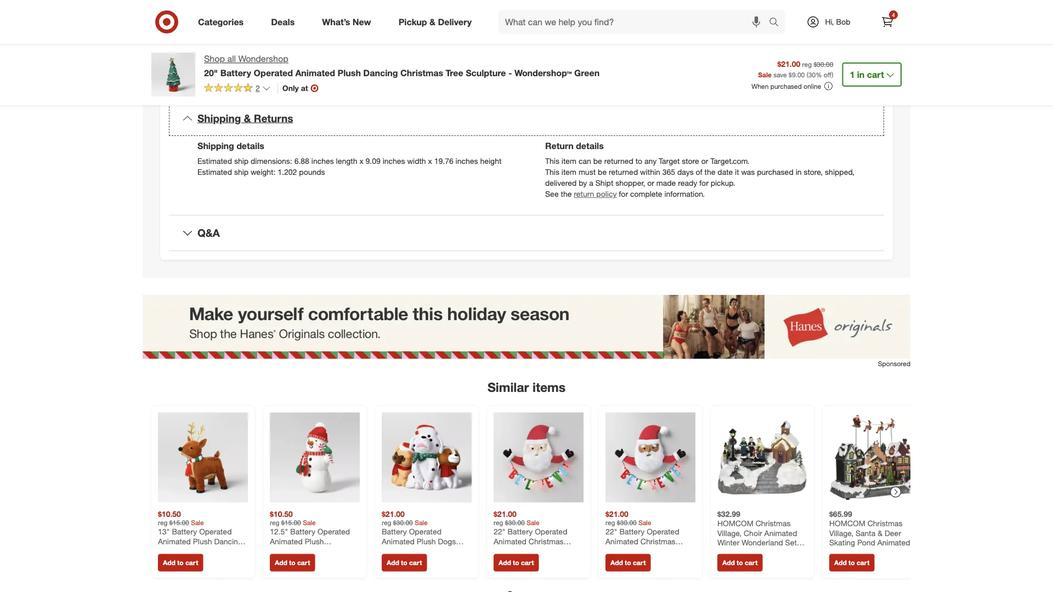 Task type: locate. For each thing, give the bounding box(es) containing it.
christmas
[[400, 67, 443, 78]]

0 vertical spatial the
[[204, 75, 215, 84]]

0 vertical spatial for
[[700, 178, 709, 188]]

4 add to cart from the left
[[499, 559, 534, 567]]

want
[[392, 75, 408, 84]]

1 horizontal spatial for
[[700, 178, 709, 188]]

$10.50 reg $15.00 sale for "12.5" battery operated animated plush snowman christmas figurine - wondershop™ white" image
[[270, 510, 316, 527]]

2 link
[[204, 83, 271, 95]]

item left can
[[562, 156, 577, 166]]

add to cart for "12.5" battery operated animated plush snowman christmas figurine - wondershop™ white" image
[[275, 559, 310, 567]]

reg for 13" battery operated animated plush dancing reindeer christmas figurine - wondershop™ brown image
[[158, 519, 168, 527]]

3 inches from the left
[[456, 156, 478, 166]]

within
[[640, 167, 660, 177]]

2 x from the left
[[428, 156, 432, 166]]

for
[[700, 178, 709, 188], [619, 189, 628, 199]]

& left "returns"
[[244, 112, 251, 125]]

6 add to cart from the left
[[723, 559, 758, 567]]

categories link
[[189, 10, 257, 34]]

estimated left weight:
[[198, 167, 232, 177]]

%
[[816, 70, 822, 79]]

pickup.
[[711, 178, 735, 188]]

or
[[335, 75, 342, 84], [702, 156, 709, 166], [648, 178, 654, 188]]

complete,
[[344, 75, 378, 84]]

0 vertical spatial estimated
[[198, 156, 232, 166]]

$30.00 inside $21.00 reg $30.00 sale save $ 9.00 ( 30 % off )
[[814, 60, 834, 68]]

1 in cart
[[850, 69, 884, 80]]

0 horizontal spatial x
[[360, 156, 364, 166]]

3 add to cart button from the left
[[382, 555, 427, 572]]

2 horizontal spatial the
[[705, 167, 716, 177]]

or down within
[[648, 178, 654, 188]]

$21.00 inside $21.00 reg $30.00 sale save $ 9.00 ( 30 % off )
[[778, 59, 801, 69]]

1 horizontal spatial &
[[430, 16, 436, 27]]

0 horizontal spatial or
[[335, 75, 342, 84]]

item down all
[[217, 75, 232, 84]]

1 vertical spatial ship
[[234, 167, 249, 177]]

homcom christmas village, santa & deer skating pond animated winter wonderland set with multicolored led light, battery operated christmas decoration image
[[830, 413, 920, 503]]

wondershop
[[238, 53, 288, 64]]

cart for 13" battery operated animated plush dancing reindeer christmas figurine - wondershop™ brown image add to cart button
[[185, 559, 198, 567]]

2 $21.00 reg $30.00 sale from the left
[[494, 510, 540, 527]]

1 vertical spatial for
[[619, 189, 628, 199]]

inches right 9.09
[[383, 156, 405, 166]]

1 horizontal spatial $10.50 reg $15.00 sale
[[270, 510, 316, 527]]

x left 9.09
[[360, 156, 364, 166]]

2 estimated from the top
[[198, 167, 232, 177]]

estimated down shipping & returns
[[198, 156, 232, 166]]

7 add to cart button from the left
[[830, 555, 875, 572]]

-
[[509, 67, 512, 78]]

estimated
[[198, 156, 232, 166], [198, 167, 232, 177]]

1 vertical spatial in
[[796, 167, 802, 177]]

ship left weight:
[[234, 167, 249, 177]]

be
[[593, 156, 602, 166], [598, 167, 607, 177]]

details
[[234, 75, 257, 84], [237, 140, 264, 151], [576, 140, 604, 151]]

1 $10.50 reg $15.00 sale from the left
[[158, 510, 204, 527]]

1 vertical spatial estimated
[[198, 167, 232, 177]]

store
[[682, 156, 699, 166]]

3 add from the left
[[387, 559, 399, 567]]

4
[[892, 11, 895, 18]]

1 vertical spatial the
[[705, 167, 716, 177]]

purchased down $
[[771, 82, 802, 90]]

1 horizontal spatial x
[[428, 156, 432, 166]]

only at
[[282, 83, 308, 93]]

details left above
[[234, 75, 257, 84]]

$21.00
[[778, 59, 801, 69], [382, 510, 405, 519], [494, 510, 517, 519], [606, 510, 629, 519]]

0 horizontal spatial &
[[244, 112, 251, 125]]

the down delivered
[[561, 189, 572, 199]]

1 horizontal spatial $21.00 reg $30.00 sale
[[494, 510, 540, 527]]

the
[[204, 75, 215, 84], [705, 167, 716, 177], [561, 189, 572, 199]]

this down return
[[545, 156, 560, 166]]

item up delivered
[[562, 167, 577, 177]]

or up 'of'
[[702, 156, 709, 166]]

see
[[545, 189, 559, 199]]

add for 'battery operated animated plush dogs christmas figurine - wondershop™' image
[[387, 559, 399, 567]]

0 vertical spatial shipping
[[198, 112, 241, 125]]

1 shipping from the top
[[198, 112, 241, 125]]

the right 'of'
[[705, 167, 716, 177]]

0 horizontal spatial $15.00
[[169, 519, 189, 527]]

add to cart button
[[158, 555, 203, 572], [270, 555, 315, 572], [382, 555, 427, 572], [494, 555, 539, 572], [606, 555, 651, 572], [718, 555, 763, 572], [830, 555, 875, 572]]

1 this from the top
[[545, 156, 560, 166]]

4 link
[[876, 10, 900, 34]]

all
[[227, 53, 236, 64]]

0 vertical spatial this
[[545, 156, 560, 166]]

add
[[163, 559, 175, 567], [275, 559, 287, 567], [387, 559, 399, 567], [499, 559, 511, 567], [611, 559, 623, 567], [723, 559, 735, 567], [834, 559, 847, 567]]

purchased right was
[[757, 167, 794, 177]]

1 horizontal spatial the
[[561, 189, 572, 199]]

0 vertical spatial item
[[217, 75, 232, 84]]

incorrect
[[496, 75, 526, 84]]

search
[[764, 18, 791, 28]]

2 horizontal spatial or
[[702, 156, 709, 166]]

4 add to cart button from the left
[[494, 555, 539, 572]]

1 vertical spatial purchased
[[757, 167, 794, 177]]

1 $15.00 from the left
[[169, 519, 189, 527]]

2 add to cart from the left
[[275, 559, 310, 567]]

0 horizontal spatial $21.00 reg $30.00 sale
[[382, 510, 428, 527]]

cart for fourth add to cart button from right
[[521, 559, 534, 567]]

2 add from the left
[[275, 559, 287, 567]]

:
[[220, 39, 222, 49]]

similar
[[488, 380, 529, 395]]

4 add from the left
[[499, 559, 511, 567]]

green
[[574, 67, 600, 78]]

know
[[419, 75, 438, 84]]

2 horizontal spatial $21.00 reg $30.00 sale
[[606, 510, 652, 527]]

homcom christmas village, choir animated winter wonderland set with multicolored led light, battery operated christmas decoration image
[[718, 413, 808, 503]]

or right accurate
[[335, 75, 342, 84]]

$30.00 for 'battery operated animated plush dogs christmas figurine - wondershop™' image add to cart button
[[393, 519, 413, 527]]

1 horizontal spatial $10.50
[[270, 510, 293, 519]]

inches up pounds
[[312, 156, 334, 166]]

shipping down 2 link
[[198, 112, 241, 125]]

this up delivered
[[545, 167, 560, 177]]

to
[[410, 75, 417, 84], [636, 156, 643, 166], [177, 559, 184, 567], [289, 559, 296, 567], [401, 559, 407, 567], [513, 559, 519, 567], [625, 559, 631, 567], [737, 559, 743, 567], [849, 559, 855, 567]]

22" battery operated animated christmas santa with 'believe' sign - wondershop™ red/white image for fifth add to cart button from left
[[606, 413, 696, 503]]

x
[[360, 156, 364, 166], [428, 156, 432, 166]]

1 inches from the left
[[312, 156, 334, 166]]

by
[[579, 178, 587, 188]]

shipping inside shipping details estimated ship dimensions: 6.88 inches length x 9.09 inches width x 19.76 inches height estimated ship weight: 1.202 pounds
[[198, 140, 234, 151]]

$10.50 for "12.5" battery operated animated plush snowman christmas figurine - wondershop™ white" image
[[270, 510, 293, 519]]

$30.00 for fifth add to cart button from left
[[617, 519, 637, 527]]

1 horizontal spatial 22" battery operated animated christmas santa with 'believe' sign - wondershop™ red/white image
[[606, 413, 696, 503]]

0 vertical spatial in
[[857, 69, 865, 80]]

details inside return details this item can be returned to any target store or target.com. this item must be returned within 365 days of the date it was purchased in store, shipped, delivered by a shipt shopper, or made ready for pickup. see the return policy for complete information.
[[576, 140, 604, 151]]

2 add to cart button from the left
[[270, 555, 315, 572]]

0 horizontal spatial 22" battery operated animated christmas santa with 'believe' sign - wondershop™ red/white image
[[494, 413, 584, 503]]

search button
[[764, 10, 791, 36]]

6 add to cart button from the left
[[718, 555, 763, 572]]

5 add to cart from the left
[[611, 559, 646, 567]]

shipping for shipping & returns
[[198, 112, 241, 125]]

7 add from the left
[[834, 559, 847, 567]]

be up shipt
[[598, 167, 607, 177]]

1 vertical spatial this
[[545, 167, 560, 177]]

battery
[[220, 67, 251, 78]]

2 22" battery operated animated christmas santa with 'believe' sign - wondershop™ red/white image from the left
[[606, 413, 696, 503]]

$15.00
[[169, 519, 189, 527], [281, 519, 301, 527]]

2 shipping from the top
[[198, 140, 234, 151]]

1 $21.00 reg $30.00 sale from the left
[[382, 510, 428, 527]]

20"
[[204, 67, 218, 78]]

this
[[545, 156, 560, 166], [545, 167, 560, 177]]

info.
[[558, 75, 572, 84]]

for down 'of'
[[700, 178, 709, 188]]

$30.00
[[814, 60, 834, 68], [393, 519, 413, 527], [505, 519, 525, 527], [617, 519, 637, 527]]

0 horizontal spatial inches
[[312, 156, 334, 166]]

5 add to cart button from the left
[[606, 555, 651, 572]]

details inside shipping details estimated ship dimensions: 6.88 inches length x 9.09 inches width x 19.76 inches height estimated ship weight: 1.202 pounds
[[237, 140, 264, 151]]

the right if at left
[[204, 75, 215, 84]]

1 vertical spatial be
[[598, 167, 607, 177]]

details up dimensions: at left
[[237, 140, 264, 151]]

6 add from the left
[[723, 559, 735, 567]]

0 vertical spatial &
[[430, 16, 436, 27]]

2 $15.00 from the left
[[281, 519, 301, 527]]

shipt
[[596, 178, 614, 188]]

0 vertical spatial purchased
[[771, 82, 802, 90]]

shop
[[204, 53, 225, 64]]

0 horizontal spatial $10.50
[[158, 510, 181, 519]]

in
[[857, 69, 865, 80], [796, 167, 802, 177]]

cart for add to cart button for homcom christmas village, choir animated winter wonderland set with multicolored led light, battery operated christmas decoration image
[[745, 559, 758, 567]]

7 add to cart from the left
[[834, 559, 870, 567]]

& inside dropdown button
[[244, 112, 251, 125]]

1 ship from the top
[[234, 156, 249, 166]]

1 vertical spatial shipping
[[198, 140, 234, 151]]

inches
[[312, 156, 334, 166], [383, 156, 405, 166], [456, 156, 478, 166]]

add to cart button for homcom christmas village, choir animated winter wonderland set with multicolored led light, battery operated christmas decoration image
[[718, 555, 763, 572]]

shipping
[[198, 112, 241, 125], [198, 140, 234, 151]]

report incorrect product info. button
[[470, 74, 572, 85]]

shipped,
[[825, 167, 855, 177]]

1 horizontal spatial $15.00
[[281, 519, 301, 527]]

1 add from the left
[[163, 559, 175, 567]]

12.5" battery operated animated plush snowman christmas figurine - wondershop™ white image
[[270, 413, 360, 503]]

pounds
[[299, 167, 325, 177]]

5 add from the left
[[611, 559, 623, 567]]

shipping inside dropdown button
[[198, 112, 241, 125]]

ship left dimensions: at left
[[234, 156, 249, 166]]

x right the width
[[428, 156, 432, 166]]

add to cart button for 13" battery operated animated plush dancing reindeer christmas figurine - wondershop™ brown image
[[158, 555, 203, 572]]

sale
[[758, 70, 772, 79], [191, 519, 204, 527], [303, 519, 316, 527], [415, 519, 428, 527], [527, 519, 540, 527], [639, 519, 652, 527]]

1 $10.50 from the left
[[158, 510, 181, 519]]

1 horizontal spatial in
[[857, 69, 865, 80]]

2 $10.50 from the left
[[270, 510, 293, 519]]

What can we help you find? suggestions appear below search field
[[499, 10, 772, 34]]

1 horizontal spatial or
[[648, 178, 654, 188]]

return
[[545, 140, 574, 151]]

1 add to cart from the left
[[163, 559, 198, 567]]

3 add to cart from the left
[[387, 559, 422, 567]]

1 vertical spatial &
[[244, 112, 251, 125]]

at
[[301, 83, 308, 93]]

purchased
[[771, 82, 802, 90], [757, 167, 794, 177]]

width
[[407, 156, 426, 166]]

$21.00 reg $30.00 sale
[[382, 510, 428, 527], [494, 510, 540, 527], [606, 510, 652, 527]]

1 vertical spatial returned
[[609, 167, 638, 177]]

1 22" battery operated animated christmas santa with 'believe' sign - wondershop™ red/white image from the left
[[494, 413, 584, 503]]

1 vertical spatial or
[[702, 156, 709, 166]]

1 add to cart button from the left
[[158, 555, 203, 572]]

in left store,
[[796, 167, 802, 177]]

2 ship from the top
[[234, 167, 249, 177]]

return policy link
[[574, 189, 617, 199]]

0 horizontal spatial $10.50 reg $15.00 sale
[[158, 510, 204, 527]]

advertisement region
[[143, 295, 911, 359]]

& right pickup
[[430, 16, 436, 27]]

to for fourth add to cart button from right
[[513, 559, 519, 567]]

0 horizontal spatial the
[[204, 75, 215, 84]]

1 horizontal spatial inches
[[383, 156, 405, 166]]

report
[[470, 75, 494, 84]]

2 vertical spatial or
[[648, 178, 654, 188]]

reg
[[802, 60, 812, 68], [158, 519, 168, 527], [270, 519, 280, 527], [382, 519, 391, 527], [494, 519, 503, 527], [606, 519, 615, 527]]

we
[[380, 75, 390, 84]]

22" battery operated animated christmas santa with 'believe' sign - wondershop™ red/white image
[[494, 413, 584, 503], [606, 413, 696, 503]]

0 vertical spatial or
[[335, 75, 342, 84]]

be right can
[[593, 156, 602, 166]]

2 vertical spatial item
[[562, 167, 577, 177]]

categories
[[198, 16, 244, 27]]

item
[[217, 75, 232, 84], [562, 156, 577, 166], [562, 167, 577, 177]]

return
[[574, 189, 594, 199]]

add to cart
[[163, 559, 198, 567], [275, 559, 310, 567], [387, 559, 422, 567], [499, 559, 534, 567], [611, 559, 646, 567], [723, 559, 758, 567], [834, 559, 870, 567]]

any
[[645, 156, 657, 166]]

cart for 'battery operated animated plush dogs christmas figurine - wondershop™' image add to cart button
[[409, 559, 422, 567]]

shipping down shipping & returns
[[198, 140, 234, 151]]

details up can
[[576, 140, 604, 151]]

add to cart for homcom christmas village, choir animated winter wonderland set with multicolored led light, battery operated christmas decoration image
[[723, 559, 758, 567]]

add for "12.5" battery operated animated plush snowman christmas figurine - wondershop™ white" image
[[275, 559, 287, 567]]

cart
[[867, 69, 884, 80], [185, 559, 198, 567], [297, 559, 310, 567], [409, 559, 422, 567], [521, 559, 534, 567], [633, 559, 646, 567], [745, 559, 758, 567], [857, 559, 870, 567]]

add to cart button for "12.5" battery operated animated plush snowman christmas figurine - wondershop™ white" image
[[270, 555, 315, 572]]

in right 1
[[857, 69, 865, 80]]

for down the shopper,
[[619, 189, 628, 199]]

inches right 19.76
[[456, 156, 478, 166]]

0 vertical spatial ship
[[234, 156, 249, 166]]

2 $10.50 reg $15.00 sale from the left
[[270, 510, 316, 527]]

to for 'battery operated animated plush dogs christmas figurine - wondershop™' image add to cart button
[[401, 559, 407, 567]]

image of 20" battery operated animated plush dancing christmas tree sculpture - wondershop™ green image
[[151, 53, 195, 97]]

2 horizontal spatial inches
[[456, 156, 478, 166]]

6.88
[[294, 156, 309, 166]]

0 horizontal spatial in
[[796, 167, 802, 177]]

add for 13" battery operated animated plush dancing reindeer christmas figurine - wondershop™ brown image
[[163, 559, 175, 567]]

add to cart button for homcom christmas village, santa & deer skating pond animated winter wonderland set with multicolored led light, battery operated christmas decoration image
[[830, 555, 875, 572]]



Task type: vqa. For each thing, say whether or not it's contained in the screenshot.
Health Application to the left
no



Task type: describe. For each thing, give the bounding box(es) containing it.
policy
[[596, 189, 617, 199]]

add to cart for 13" battery operated animated plush dancing reindeer christmas figurine - wondershop™ brown image
[[163, 559, 198, 567]]

dimensions:
[[251, 156, 292, 166]]

$65.99
[[830, 510, 853, 519]]

2 this from the top
[[545, 167, 560, 177]]

add for homcom christmas village, santa & deer skating pond animated winter wonderland set with multicolored led light, battery operated christmas decoration image
[[834, 559, 847, 567]]

what's new
[[322, 16, 371, 27]]

shopper,
[[616, 178, 645, 188]]

in inside return details this item can be returned to any target store or target.com. this item must be returned within 365 days of the date it was purchased in store, shipped, delivered by a shipt shopper, or made ready for pickup. see the return policy for complete information.
[[796, 167, 802, 177]]

1 x from the left
[[360, 156, 364, 166]]

battery operated animated plush dogs christmas figurine - wondershop™ image
[[382, 413, 472, 503]]

hi,
[[825, 17, 834, 27]]

deals
[[271, 16, 295, 27]]

to for homcom christmas village, santa & deer skating pond animated winter wonderland set with multicolored led light, battery operated christmas decoration image add to cart button
[[849, 559, 855, 567]]

$15.00 for "12.5" battery operated animated plush snowman christmas figurine - wondershop™ white" image
[[281, 519, 301, 527]]

can
[[579, 156, 591, 166]]

365
[[663, 167, 675, 177]]

similar items region
[[143, 295, 926, 593]]

(
[[807, 70, 809, 79]]

cart for add to cart button for "12.5" battery operated animated plush snowman christmas figurine - wondershop™ white" image
[[297, 559, 310, 567]]

only
[[282, 83, 299, 93]]

& for shipping
[[244, 112, 251, 125]]

$32.99 link
[[718, 413, 808, 548]]

$65.99 link
[[830, 413, 920, 548]]

to for 13" battery operated animated plush dancing reindeer christmas figurine - wondershop™ brown image add to cart button
[[177, 559, 184, 567]]

if the item details above aren't accurate or complete, we want to know about it. report incorrect product info.
[[198, 75, 572, 84]]

$15.00 for 13" battery operated animated plush dancing reindeer christmas figurine - wondershop™ brown image
[[169, 519, 189, 527]]

1.202
[[278, 167, 297, 177]]

& for pickup
[[430, 16, 436, 27]]

1 in cart for 20" battery operated animated plush dancing christmas tree sculpture - wondershop™ green element
[[850, 69, 884, 80]]

accurate
[[303, 75, 333, 84]]

cart for fifth add to cart button from left
[[633, 559, 646, 567]]

complete
[[630, 189, 663, 199]]

when purchased online
[[752, 82, 822, 90]]

details for shipping
[[237, 140, 264, 151]]

add to cart for homcom christmas village, santa & deer skating pond animated winter wonderland set with multicolored led light, battery operated christmas decoration image
[[834, 559, 870, 567]]

reg inside $21.00 reg $30.00 sale save $ 9.00 ( 30 % off )
[[802, 60, 812, 68]]

pickup & delivery
[[399, 16, 472, 27]]

$30.00 for fourth add to cart button from right
[[505, 519, 525, 527]]

$
[[789, 70, 792, 79]]

operated
[[254, 67, 293, 78]]

save
[[774, 70, 787, 79]]

30
[[809, 70, 816, 79]]

it.
[[462, 75, 468, 84]]

pickup
[[399, 16, 427, 27]]

delivery
[[438, 16, 472, 27]]

new
[[353, 16, 371, 27]]

hi, bob
[[825, 17, 851, 27]]

cart for homcom christmas village, santa & deer skating pond animated winter wonderland set with multicolored led light, battery operated christmas decoration image add to cart button
[[857, 559, 870, 567]]

add for homcom christmas village, choir animated winter wonderland set with multicolored led light, battery operated christmas decoration image
[[723, 559, 735, 567]]

dancing
[[363, 67, 398, 78]]

shipping for shipping details estimated ship dimensions: 6.88 inches length x 9.09 inches width x 19.76 inches height estimated ship weight: 1.202 pounds
[[198, 140, 234, 151]]

purchased inside return details this item can be returned to any target store or target.com. this item must be returned within 365 days of the date it was purchased in store, shipped, delivered by a shipt shopper, or made ready for pickup. see the return policy for complete information.
[[757, 167, 794, 177]]

details for return
[[576, 140, 604, 151]]

to for fifth add to cart button from left
[[625, 559, 631, 567]]

2
[[256, 83, 260, 93]]

information.
[[665, 189, 705, 199]]

what's new link
[[313, 10, 385, 34]]

similar items
[[488, 380, 566, 395]]

origin : imported
[[198, 39, 256, 49]]

0 vertical spatial be
[[593, 156, 602, 166]]

1
[[850, 69, 855, 80]]

date
[[718, 167, 733, 177]]

add to cart button for 'battery operated animated plush dogs christmas figurine - wondershop™' image
[[382, 555, 427, 572]]

imported
[[224, 39, 256, 49]]

of
[[696, 167, 703, 177]]

3 $21.00 reg $30.00 sale from the left
[[606, 510, 652, 527]]

2 vertical spatial the
[[561, 189, 572, 199]]

shipping & returns
[[198, 112, 293, 125]]

add to cart for 'battery operated animated plush dogs christmas figurine - wondershop™' image
[[387, 559, 422, 567]]

bob
[[836, 17, 851, 27]]

1 vertical spatial item
[[562, 156, 577, 166]]

9.00
[[792, 70, 805, 79]]

2 inches from the left
[[383, 156, 405, 166]]

wondershop™
[[515, 67, 572, 78]]

aren't
[[282, 75, 301, 84]]

it
[[735, 167, 739, 177]]

online
[[804, 82, 822, 90]]

target
[[659, 156, 680, 166]]

a
[[589, 178, 593, 188]]

shop all wondershop 20" battery operated animated plush dancing christmas tree sculpture - wondershop™ green
[[204, 53, 600, 78]]

was
[[741, 167, 755, 177]]

if
[[198, 75, 202, 84]]

0 vertical spatial returned
[[604, 156, 634, 166]]

19.76
[[434, 156, 454, 166]]

length
[[336, 156, 357, 166]]

weight:
[[251, 167, 276, 177]]

to inside return details this item can be returned to any target store or target.com. this item must be returned within 365 days of the date it was purchased in store, shipped, delivered by a shipt shopper, or made ready for pickup. see the return policy for complete information.
[[636, 156, 643, 166]]

sale inside $21.00 reg $30.00 sale save $ 9.00 ( 30 % off )
[[758, 70, 772, 79]]

product
[[529, 75, 555, 84]]

reg for 'battery operated animated plush dogs christmas figurine - wondershop™' image
[[382, 519, 391, 527]]

q&a
[[198, 227, 220, 239]]

items
[[533, 380, 566, 395]]

0 horizontal spatial for
[[619, 189, 628, 199]]

reg for 22" battery operated animated christmas santa with 'believe' sign - wondershop™ red/white image corresponding to fifth add to cart button from left
[[606, 519, 615, 527]]

returns
[[254, 112, 293, 125]]

to for add to cart button for "12.5" battery operated animated plush snowman christmas figurine - wondershop™ white" image
[[289, 559, 296, 567]]

origin
[[198, 39, 220, 49]]

to for add to cart button for homcom christmas village, choir animated winter wonderland set with multicolored led light, battery operated christmas decoration image
[[737, 559, 743, 567]]

$10.50 reg $15.00 sale for 13" battery operated animated plush dancing reindeer christmas figurine - wondershop™ brown image
[[158, 510, 204, 527]]

about
[[440, 75, 460, 84]]

reg for "12.5" battery operated animated plush snowman christmas figurine - wondershop™ white" image
[[270, 519, 280, 527]]

shipping & returns button
[[169, 101, 884, 136]]

height
[[480, 156, 502, 166]]

13" battery operated animated plush dancing reindeer christmas figurine - wondershop™ brown image
[[158, 413, 248, 503]]

1 estimated from the top
[[198, 156, 232, 166]]

$10.50 for 13" battery operated animated plush dancing reindeer christmas figurine - wondershop™ brown image
[[158, 510, 181, 519]]

)
[[832, 70, 834, 79]]

tree
[[446, 67, 463, 78]]

store,
[[804, 167, 823, 177]]

deals link
[[262, 10, 308, 34]]

return details this item can be returned to any target store or target.com. this item must be returned within 365 days of the date it was purchased in store, shipped, delivered by a shipt shopper, or made ready for pickup. see the return policy for complete information.
[[545, 140, 855, 199]]

delivered
[[545, 178, 577, 188]]

plush
[[338, 67, 361, 78]]

shipping details estimated ship dimensions: 6.88 inches length x 9.09 inches width x 19.76 inches height estimated ship weight: 1.202 pounds
[[198, 140, 502, 177]]

reg for fourth add to cart button from right 22" battery operated animated christmas santa with 'believe' sign - wondershop™ red/white image
[[494, 519, 503, 527]]

animated
[[295, 67, 335, 78]]

above
[[259, 75, 280, 84]]

22" battery operated animated christmas santa with 'believe' sign - wondershop™ red/white image for fourth add to cart button from right
[[494, 413, 584, 503]]

q&a button
[[169, 216, 884, 251]]



